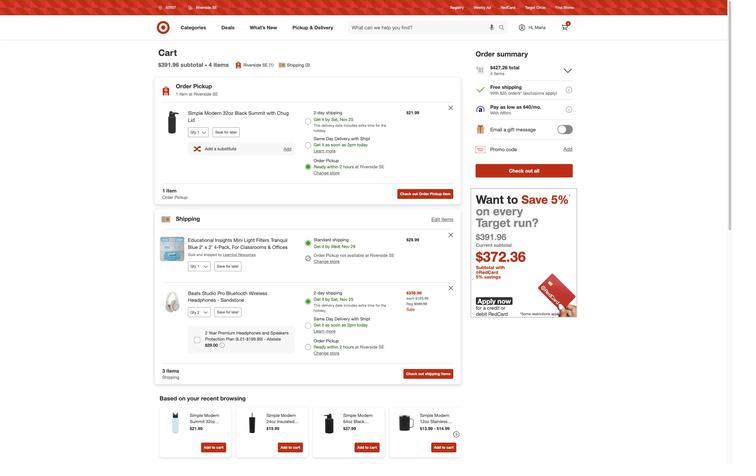 Task type: vqa. For each thing, say whether or not it's contained in the screenshot.
Question
no



Task type: locate. For each thing, give the bounding box(es) containing it.
later down 'sandstone'
[[232, 310, 239, 315]]

shipping up educational
[[176, 215, 200, 222]]

within right store pickup radio
[[327, 344, 338, 350]]

2 2-day shipping get it by sat, nov 25 this delivery date includes extra time for the holiday. from the top
[[314, 290, 386, 313]]

0 vertical spatial day
[[326, 136, 333, 141]]

lid inside simple modern 12oz stainless steel scout mug with clear flip lid
[[449, 431, 454, 437]]

steel for 32oz
[[208, 425, 218, 431]]

target left circle
[[525, 5, 535, 10]]

0 horizontal spatial item
[[166, 188, 177, 194]]

$391.96 current subtotal $372.36
[[476, 232, 526, 265]]

1 with from the top
[[490, 90, 499, 96]]

3 change from the top
[[314, 350, 329, 356]]

chug for simple modern 64oz black summit with chug lid
[[343, 431, 354, 437]]

total
[[509, 64, 520, 71]]

0 horizontal spatial steel
[[208, 425, 218, 431]]

insights
[[215, 237, 232, 243]]

0 vertical spatial subtotal
[[181, 61, 203, 68]]

redcard right ad
[[501, 5, 515, 10]]

save for later button up substitute
[[212, 127, 240, 137]]

0 vertical spatial a
[[504, 127, 506, 133]]

save down 'sandstone'
[[217, 310, 225, 315]]

0 vertical spatial 25
[[349, 117, 353, 122]]

0 vertical spatial store
[[330, 170, 340, 176]]

1 learn more button from the top
[[314, 148, 336, 154]]

save
[[215, 130, 223, 134], [521, 193, 548, 207], [217, 264, 225, 269], [217, 310, 225, 315]]

modern for summit
[[204, 413, 219, 418]]

cart down simple modern 64oz black summit with chug lid link
[[370, 446, 377, 450]]

2 same day delivery with shipt get it as soon as 2pm today learn more from the top
[[314, 316, 370, 334]]

a for gift
[[504, 127, 506, 133]]

shipped
[[204, 252, 217, 257]]

4 get from the top
[[314, 297, 321, 302]]

substitute
[[218, 146, 236, 151]]

2 2pm from the top
[[347, 322, 356, 328]]

2 vertical spatial change
[[314, 350, 329, 356]]

0 vertical spatial shipt
[[360, 136, 370, 141]]

pack,
[[219, 244, 231, 250]]

simple for simple modern 64oz black summit with chug lid
[[343, 413, 356, 418]]

to inside $19.99 add to cart
[[288, 446, 292, 450]]

1 vertical spatial shipt
[[360, 316, 370, 321]]

0 vertical spatial $21.99
[[406, 110, 419, 115]]

chug
[[277, 110, 289, 116], [343, 431, 354, 437]]

a inside apply now for a credit or debit redcard
[[483, 305, 486, 311]]

steel inside simple modern summit 32oz stainless steel water bottle with straw lid seaside summit
[[208, 425, 218, 431]]

1 order pickup ready within 2 hours at riverside se change store from the top
[[314, 158, 384, 176]]

29
[[351, 244, 355, 249]]

premium
[[218, 331, 235, 336]]

1 horizontal spatial stainless
[[267, 425, 284, 431]]

headphones up the $199.99) at the left of page
[[236, 331, 261, 336]]

pickup inside the pickup & delivery link
[[292, 24, 308, 30]]

add
[[205, 146, 213, 151], [564, 146, 573, 152], [284, 146, 291, 152], [204, 446, 211, 450], [281, 446, 287, 450], [357, 446, 364, 450], [434, 446, 441, 450]]

want to save 5% *
[[476, 193, 570, 207]]

a left substitute
[[214, 146, 216, 151]]

2 within from the top
[[327, 344, 338, 350]]

bluetooth
[[226, 290, 248, 296]]

3 change store button from the top
[[314, 350, 340, 356]]

1 shipt from the top
[[360, 136, 370, 141]]

add to cart button down simple modern 64oz black summit with chug lid link
[[355, 443, 380, 453]]

0 vertical spatial 2
[[340, 164, 342, 169]]

every
[[493, 204, 523, 218]]

0 vertical spatial 5%
[[551, 193, 569, 207]]

1 vertical spatial and
[[262, 331, 269, 336]]

code
[[506, 146, 517, 152]]

stainless inside simple modern 12oz stainless steel scout mug with clear flip lid
[[430, 419, 448, 424]]

change store button right store pickup option
[[314, 170, 340, 176]]

items for edit items
[[441, 216, 453, 222]]

chug inside simple modern 64oz black summit with chug lid
[[343, 431, 354, 437]]

simple modern 64oz black summit with chug lid image
[[318, 413, 340, 434], [318, 413, 340, 434]]

and
[[196, 252, 203, 257], [262, 331, 269, 336]]

1 25 from the top
[[349, 117, 353, 122]]

2 vertical spatial nov
[[340, 297, 347, 302]]

shipping left (3) in the left of the page
[[287, 62, 304, 68]]

1 vertical spatial day
[[326, 316, 333, 321]]

1 sat, from the top
[[331, 117, 339, 122]]

0 vertical spatial learn more button
[[314, 148, 336, 154]]

1 straw from the left
[[190, 438, 201, 443]]

- inside beats studio pro bluetooth wireless headphones - sandstone
[[217, 297, 219, 303]]

0 horizontal spatial 4
[[209, 61, 212, 68]]

0 vertical spatial shipping
[[287, 62, 304, 68]]

hi, maria
[[529, 25, 546, 30]]

straw down water at bottom left
[[190, 438, 201, 443]]

cart item ready to fulfill group
[[155, 102, 461, 183], [155, 230, 461, 282], [155, 283, 461, 364]]

2 25 from the top
[[349, 297, 353, 302]]

0 horizontal spatial 5%
[[476, 274, 483, 280]]

0 vertical spatial with
[[490, 90, 499, 96]]

check for 1
[[400, 192, 411, 196]]

save for later down learning at the bottom left of page
[[217, 264, 239, 269]]

stainless inside 'simple modern 24oz insulated stainless steel classic tumbler with straw black'
[[267, 425, 284, 431]]

2 time from the top
[[368, 303, 375, 308]]

to
[[507, 193, 518, 207], [212, 446, 215, 450], [288, 446, 292, 450], [365, 446, 369, 450], [442, 446, 445, 450]]

available
[[347, 253, 364, 258]]

chug for simple modern 32oz black summit with chug lid
[[277, 110, 289, 116]]

2 steel from the left
[[285, 425, 295, 431]]

$21.99 inside $21.99 add to cart
[[190, 426, 203, 431]]

0 vertical spatial save for later button
[[212, 127, 240, 137]]

2 vertical spatial shipping
[[162, 375, 179, 380]]

1 vertical spatial check
[[400, 192, 411, 196]]

1 date from the top
[[335, 123, 343, 128]]

0 horizontal spatial 2'
[[199, 244, 203, 250]]

0 vertical spatial 2-
[[314, 110, 318, 115]]

add to cart button down the 'seaside'
[[201, 443, 226, 453]]

2- for simple modern 32oz black summit with chug lid
[[314, 110, 318, 115]]

& inside educational insights mini light filters tranquil blue 2' x 2' 4-pack, for classrooms & offices sold and shipped by learning resources
[[268, 244, 271, 250]]

$19.99
[[267, 426, 279, 431]]

delivery for simple modern 32oz black summit with chug lid
[[322, 123, 334, 128]]

simple modern 64oz black summit with chug lid
[[343, 413, 373, 437]]

stainless up water at bottom left
[[190, 425, 207, 431]]

riverside se (1)
[[243, 62, 274, 68]]

3 it from the top
[[322, 244, 324, 249]]

2 more from the top
[[326, 328, 336, 334]]

2 hours from the top
[[343, 344, 354, 350]]

save for later
[[215, 130, 237, 134], [217, 264, 239, 269], [217, 310, 239, 315]]

1 includes from the top
[[344, 123, 357, 128]]

$21.99 for $21.99 add to cart
[[190, 426, 203, 431]]

1 change store button from the top
[[314, 170, 340, 176]]

4 add to cart button from the left
[[431, 443, 456, 453]]

2 vertical spatial save for later button
[[214, 308, 241, 317]]

simple for simple modern 32oz black summit with chug lid
[[188, 110, 203, 116]]

2 with from the top
[[490, 110, 499, 115]]

gift
[[508, 127, 515, 133]]

list
[[235, 62, 310, 69]]

riverside
[[196, 5, 211, 10], [243, 62, 261, 68], [194, 91, 211, 97], [360, 164, 378, 169], [370, 253, 388, 258], [360, 344, 378, 350]]

1 cart from the left
[[216, 446, 223, 450]]

1 ready from the top
[[314, 164, 326, 169]]

5 get from the top
[[314, 322, 321, 328]]

steel inside 'simple modern 24oz insulated stainless steel classic tumbler with straw black'
[[285, 425, 295, 431]]

2 this from the top
[[314, 303, 321, 308]]

1 vertical spatial $21.99
[[190, 426, 203, 431]]

save for later up substitute
[[215, 130, 237, 134]]

simple modern summit 32oz stainless steel water bottle with straw lid seaside summit image
[[165, 413, 186, 434], [165, 413, 186, 434]]

1 time from the top
[[368, 123, 375, 128]]

out inside 'button'
[[418, 372, 424, 376]]

1 day from the top
[[326, 136, 333, 141]]

cart down tumbler
[[293, 446, 300, 450]]

chug inside simple modern 32oz black summit with chug lid
[[277, 110, 289, 116]]

target inside "on every target run?"
[[476, 216, 510, 230]]

1 2-day shipping get it by sat, nov 25 this delivery date includes extra time for the holiday. from the top
[[314, 110, 386, 133]]

1 vertical spatial 32oz
[[206, 419, 215, 424]]

simple
[[188, 110, 203, 116], [190, 413, 203, 418], [267, 413, 280, 418], [343, 413, 356, 418], [420, 413, 433, 418]]

4 down the $427.26
[[490, 71, 493, 76]]

today for simple modern 32oz black summit with chug lid
[[357, 142, 368, 147]]

1 learn from the top
[[314, 148, 325, 154]]

items inside 3 items shipping
[[166, 368, 179, 374]]

order pickup ready within 2 hours at riverside se change store
[[314, 158, 384, 176], [314, 338, 384, 356]]

more for beats studio pro bluetooth wireless headphones - sandstone
[[326, 328, 336, 334]]

1 holiday. from the top
[[314, 128, 326, 133]]

$391.96 for $391.96 subtotal
[[158, 61, 179, 68]]

se inside dropdown button
[[212, 5, 217, 10]]

order pickup not available at riverside se change store
[[314, 253, 394, 264]]

save for later for 32oz
[[215, 130, 237, 134]]

simple inside simple modern summit 32oz stainless steel water bottle with straw lid seaside summit
[[190, 413, 203, 418]]

pickup & delivery
[[292, 24, 333, 30]]

subtotal inside $391.96 current subtotal $372.36
[[494, 242, 512, 248]]

1 vertical spatial holiday.
[[314, 309, 326, 313]]

beats studio pro bluetooth wireless headphones - sandstone image
[[160, 290, 184, 314]]

simple for simple modern summit 32oz stainless steel water bottle with straw lid seaside summit
[[190, 413, 203, 418]]

ready for beats studio pro bluetooth wireless headphones - sandstone
[[314, 344, 326, 350]]

add to cart
[[434, 446, 454, 450]]

0 vertical spatial day
[[318, 110, 325, 115]]

1 hours from the top
[[343, 164, 354, 169]]

0 horizontal spatial $391.96
[[158, 61, 179, 68]]

learn more button for beats studio pro bluetooth wireless headphones - sandstone
[[314, 328, 336, 334]]

None radio
[[305, 299, 311, 305], [305, 323, 311, 329], [305, 299, 311, 305], [305, 323, 311, 329]]

2 holiday. from the top
[[314, 309, 326, 313]]

0 vertical spatial change store button
[[314, 170, 340, 176]]

add button
[[563, 146, 573, 153], [283, 146, 292, 152]]

32oz inside simple modern summit 32oz stainless steel water bottle with straw lid seaside summit
[[206, 419, 215, 424]]

change for simple modern 32oz black summit with chug lid
[[314, 170, 329, 176]]

save down learning at the bottom left of page
[[217, 264, 225, 269]]

1 2pm from the top
[[347, 142, 356, 147]]

sat,
[[331, 117, 339, 122], [331, 297, 339, 302]]

3 cart item ready to fulfill group from the top
[[155, 283, 461, 364]]

holiday.
[[314, 128, 326, 133], [314, 309, 326, 313]]

a inside group
[[214, 146, 216, 151]]

1 this from the top
[[314, 123, 321, 128]]

$37.99
[[343, 426, 356, 431]]

affirm image
[[476, 105, 485, 115], [476, 106, 485, 112]]

2 cart from the left
[[293, 446, 300, 450]]

want
[[476, 193, 504, 207]]

riverside se
[[196, 5, 217, 10]]

1 horizontal spatial on
[[476, 204, 490, 218]]

0 vertical spatial more
[[326, 148, 336, 154]]

modern
[[204, 110, 222, 116], [204, 413, 219, 418], [281, 413, 296, 418], [358, 413, 373, 418], [434, 413, 449, 418]]

add to cart button down tumbler
[[278, 443, 303, 453]]

educational insights mini light filters tranquil blue 2' x 2' 4-pack, for classrooms & offices sold and shipped by learning resources
[[188, 237, 288, 257]]

ready right store pickup option
[[314, 164, 326, 169]]

within for beats studio pro bluetooth wireless headphones - sandstone
[[327, 344, 338, 350]]

stainless up 'classic'
[[267, 425, 284, 431]]

simple modern 32oz black summit with chug lid image
[[160, 110, 184, 134]]

target down 'want'
[[476, 216, 510, 230]]

this
[[314, 123, 321, 128], [314, 303, 321, 308]]

1 horizontal spatial -
[[264, 337, 266, 342]]

straw inside 'simple modern 24oz insulated stainless steel classic tumbler with straw black'
[[276, 438, 287, 443]]

1 horizontal spatial chug
[[343, 431, 354, 437]]

sandstone
[[221, 297, 244, 303]]

1 vertical spatial 2-
[[314, 290, 318, 295]]

2 learn more button from the top
[[314, 328, 336, 334]]

day for simple modern 32oz black summit with chug lid
[[326, 136, 333, 141]]

save for later button down learning at the bottom left of page
[[214, 262, 241, 271]]

3 get from the top
[[314, 244, 321, 249]]

with inside 'simple modern 24oz insulated stainless steel classic tumbler with straw black'
[[267, 438, 274, 443]]

modern up "$37.99 add to cart"
[[358, 413, 373, 418]]

1 vertical spatial same
[[314, 316, 325, 321]]

4 down stores at the top right of the page
[[567, 22, 569, 25]]

modern down order pickup 1 item at riverside se
[[204, 110, 222, 116]]

1 change from the top
[[314, 170, 329, 176]]

2 same from the top
[[314, 316, 325, 321]]

soon for beats studio pro bluetooth wireless headphones - sandstone
[[331, 322, 340, 328]]

1 horizontal spatial add button
[[563, 146, 573, 153]]

3 add to cart button from the left
[[355, 443, 380, 453]]

within right store pickup option
[[327, 164, 338, 169]]

debit
[[476, 311, 487, 317]]

subtotal right current
[[494, 242, 512, 248]]

to inside "$37.99 add to cart"
[[365, 446, 369, 450]]

simple up 24oz
[[267, 413, 280, 418]]

includes for simple modern 32oz black summit with chug lid
[[344, 123, 357, 128]]

2 learn from the top
[[314, 328, 325, 334]]

modern inside simple modern 12oz stainless steel scout mug with clear flip lid
[[434, 413, 449, 418]]

simple up the 12oz
[[420, 413, 433, 418]]

$169.99
[[415, 296, 429, 301]]

0 vertical spatial target
[[525, 5, 535, 10]]

beats studio pro bluetooth wireless headphones - sandstone link
[[188, 290, 295, 304]]

items inside $427.26 total 4 items
[[494, 71, 504, 76]]

1 day from the top
[[318, 110, 325, 115]]

save for later button down 'sandstone'
[[214, 308, 241, 317]]

simple up 64oz
[[343, 413, 356, 418]]

2 vertical spatial 2
[[340, 344, 342, 350]]

0 vertical spatial nov
[[340, 117, 347, 122]]

blue
[[188, 244, 198, 250]]

save for later button
[[212, 127, 240, 137], [214, 262, 241, 271], [214, 308, 241, 317]]

headphones down studio
[[188, 297, 216, 303]]

2 delivery from the top
[[322, 303, 334, 308]]

2pm for simple modern 32oz black summit with chug lid
[[347, 142, 356, 147]]

steel inside simple modern 12oz stainless steel scout mug with clear flip lid
[[420, 425, 430, 431]]

items inside dropdown button
[[441, 216, 453, 222]]

2 ready from the top
[[314, 344, 326, 350]]

save up run? at the right top of the page
[[521, 193, 548, 207]]

1 horizontal spatial subtotal
[[494, 242, 512, 248]]

change for beats studio pro bluetooth wireless headphones - sandstone
[[314, 350, 329, 356]]

check out order pickup item
[[400, 192, 451, 196]]

2 date from the top
[[335, 303, 343, 308]]

2' left x
[[199, 244, 203, 250]]

2 sat, from the top
[[331, 297, 339, 302]]

0 horizontal spatial headphones
[[188, 297, 216, 303]]

0 horizontal spatial add button
[[283, 146, 292, 152]]

cart inside $21.99 add to cart
[[216, 446, 223, 450]]

1 2- from the top
[[314, 110, 318, 115]]

search button
[[496, 21, 511, 35]]

$391.96 for $391.96 current subtotal $372.36
[[476, 232, 506, 242]]

2 includes from the top
[[344, 303, 357, 308]]

learn for simple modern 32oz black summit with chug lid
[[314, 148, 325, 154]]

at inside order pickup not available at riverside se change store
[[365, 253, 369, 258]]

items for 4 items
[[214, 61, 229, 68]]

ready right store pickup radio
[[314, 344, 326, 350]]

add a substitute
[[205, 146, 236, 151]]

1 vertical spatial chug
[[343, 431, 354, 437]]

x
[[205, 244, 207, 250]]

24oz
[[267, 419, 276, 424]]

ready for simple modern 32oz black summit with chug lid
[[314, 164, 326, 169]]

black inside simple modern 64oz black summit with chug lid
[[354, 419, 364, 424]]

run?
[[514, 216, 539, 230]]

by
[[325, 117, 330, 122], [325, 244, 330, 249], [218, 252, 222, 257], [325, 297, 330, 302]]

0 horizontal spatial out
[[412, 192, 418, 196]]

1 horizontal spatial and
[[262, 331, 269, 336]]

se inside order pickup not available at riverside se change store
[[389, 253, 394, 258]]

modern down recent
[[204, 413, 219, 418]]

- inside 2 year premium headphones and speakers protection plan ($.01-$199.99) - allstate
[[264, 337, 266, 342]]

1 today from the top
[[357, 142, 368, 147]]

store for simple modern 32oz black summit with chug lid
[[330, 170, 340, 176]]

0 horizontal spatial chug
[[277, 110, 289, 116]]

a left the credit in the right of the page
[[483, 305, 486, 311]]

check inside 'button'
[[406, 372, 417, 376]]

on left your
[[179, 395, 186, 402]]

1 vertical spatial save for later
[[217, 264, 239, 269]]

&
[[310, 24, 313, 30], [268, 244, 271, 250]]

items
[[214, 61, 229, 68], [494, 71, 504, 76], [441, 216, 453, 222], [166, 368, 179, 374], [441, 372, 451, 376]]

promo code
[[490, 146, 517, 152]]

1 vertical spatial subtotal
[[494, 242, 512, 248]]

straw down 'classic'
[[276, 438, 287, 443]]

1 horizontal spatial 4
[[490, 71, 493, 76]]

a left the gift at the top right of the page
[[504, 127, 506, 133]]

0 horizontal spatial black
[[235, 110, 247, 116]]

simple modern 12oz stainless steel scout mug with clear flip lid link
[[420, 413, 455, 437]]

1 delivery from the top
[[322, 123, 334, 128]]

for inside apply now for a credit or debit redcard
[[476, 305, 482, 311]]

2-day shipping get it by sat, nov 25 this delivery date includes extra time for the holiday. for beats studio pro bluetooth wireless headphones - sandstone
[[314, 290, 386, 313]]

simple inside simple modern 64oz black summit with chug lid
[[343, 413, 356, 418]]

1 store from the top
[[330, 170, 340, 176]]

1 vertical spatial on
[[179, 395, 186, 402]]

modern inside 'simple modern 24oz insulated stainless steel classic tumbler with straw black'
[[281, 413, 296, 418]]

cart down the 'seaside'
[[216, 446, 223, 450]]

subtotal up order pickup 1 item at riverside se
[[181, 61, 203, 68]]

0 vertical spatial ready
[[314, 164, 326, 169]]

4-
[[214, 244, 219, 250]]

steel up bottle
[[208, 425, 218, 431]]

0 vertical spatial holiday.
[[314, 128, 326, 133]]

1 vertical spatial includes
[[344, 303, 357, 308]]

check for 3
[[406, 372, 417, 376]]

restrictions
[[532, 312, 550, 317]]

1 vertical spatial change store button
[[314, 259, 340, 265]]

modern inside simple modern 64oz black summit with chug lid
[[358, 413, 373, 418]]

to down tumbler
[[288, 446, 292, 450]]

modern inside simple modern summit 32oz stainless steel water bottle with straw lid seaside summit
[[204, 413, 219, 418]]

later down learning resources link
[[232, 264, 239, 269]]

2 vertical spatial save for later
[[217, 310, 239, 315]]

steel down the 12oz
[[420, 425, 430, 431]]

and right sold
[[196, 252, 203, 257]]

2 vertical spatial black
[[288, 438, 298, 443]]

straw
[[190, 438, 201, 443], [276, 438, 287, 443]]

apply)
[[546, 90, 557, 96]]

date for beats studio pro bluetooth wireless headphones - sandstone
[[335, 303, 343, 308]]

with down free on the right top of page
[[490, 90, 499, 96]]

1 same from the top
[[314, 136, 325, 141]]

add inside button
[[434, 446, 441, 450]]

0 vertical spatial black
[[235, 110, 247, 116]]

2 vertical spatial delivery
[[335, 316, 350, 321]]

2 vertical spatial -
[[434, 426, 436, 431]]

straw inside simple modern summit 32oz stainless steel water bottle with straw lid seaside summit
[[190, 438, 201, 443]]

0 vertical spatial -
[[217, 297, 219, 303]]

1 soon from the top
[[331, 142, 340, 147]]

new
[[267, 24, 277, 30]]

None radio
[[305, 119, 311, 125], [305, 143, 311, 149], [305, 240, 311, 247], [305, 119, 311, 125], [305, 143, 311, 149], [305, 240, 311, 247]]

out
[[525, 168, 533, 174], [412, 192, 418, 196], [418, 372, 424, 376]]

1 vertical spatial target
[[476, 216, 510, 230]]

cart for simple modern summit 32oz stainless steel water bottle with straw lid seaside summit
[[216, 446, 223, 450]]

apply now for a credit or debit redcard
[[476, 297, 511, 317]]

1 more from the top
[[326, 148, 336, 154]]

0 vertical spatial sat,
[[331, 117, 339, 122]]

to down the 'seaside'
[[212, 446, 215, 450]]

nov for beats studio pro bluetooth wireless headphones - sandstone
[[340, 297, 347, 302]]

4 inside $427.26 total 4 items
[[490, 71, 493, 76]]

simple for simple modern 24oz insulated stainless steel classic tumbler with straw black
[[267, 413, 280, 418]]

1 cart item ready to fulfill group from the top
[[155, 102, 461, 183]]

2 2- from the top
[[314, 290, 318, 295]]

1 extra from the top
[[358, 123, 367, 128]]

0 vertical spatial same day delivery with shipt get it as soon as 2pm today learn more
[[314, 136, 370, 154]]

later down simple modern 32oz black summit with chug lid
[[230, 130, 237, 134]]

1 vertical spatial this
[[314, 303, 321, 308]]

modern up $14.99
[[434, 413, 449, 418]]

the for beats studio pro bluetooth wireless headphones - sandstone
[[381, 303, 386, 308]]

$427.26
[[490, 64, 508, 71]]

insulated
[[277, 419, 294, 424]]

4 cart from the left
[[447, 446, 454, 450]]

redcard down apply now button
[[488, 311, 508, 317]]

to down simple modern 64oz black summit with chug lid link
[[365, 446, 369, 450]]

redcard down $372.36 at the right of the page
[[479, 270, 498, 276]]

riverside inside order pickup not available at riverside se change store
[[370, 253, 388, 258]]

3 store from the top
[[330, 350, 340, 356]]

store inside order pickup not available at riverside se change store
[[330, 259, 340, 264]]

1 vertical spatial 25
[[349, 297, 353, 302]]

2 day from the top
[[326, 316, 333, 321]]

holiday. for simple modern 32oz black summit with chug lid
[[314, 128, 326, 133]]

cart inside "$37.99 add to cart"
[[370, 446, 377, 450]]

hours for beats studio pro bluetooth wireless headphones - sandstone
[[343, 344, 354, 350]]

order inside order pickup 1 item at riverside se
[[176, 83, 192, 90]]

0 vertical spatial soon
[[331, 142, 340, 147]]

simple inside simple modern 12oz stainless steel scout mug with clear flip lid
[[420, 413, 433, 418]]

0 horizontal spatial 1
[[162, 188, 165, 194]]

learning resources link
[[223, 252, 256, 257]]

0 horizontal spatial a
[[214, 146, 216, 151]]

2 straw from the left
[[276, 438, 287, 443]]

summit
[[248, 110, 265, 116], [190, 419, 205, 424], [343, 425, 358, 431], [190, 444, 205, 449]]

0 vertical spatial today
[[357, 142, 368, 147]]

2 vertical spatial later
[[232, 310, 239, 315]]

headphones inside beats studio pro bluetooth wireless headphones - sandstone
[[188, 297, 216, 303]]

subtotal
[[181, 61, 203, 68], [494, 242, 512, 248]]

change inside order pickup not available at riverside se change store
[[314, 259, 329, 264]]

search
[[496, 25, 511, 31]]

stainless inside simple modern summit 32oz stainless steel water bottle with straw lid seaside summit
[[190, 425, 207, 431]]

simple modern 24oz insulated stainless steel classic tumbler with straw black image
[[242, 413, 263, 434], [242, 413, 263, 434]]

simple modern 12oz stainless steel scout mug with clear flip lid image
[[395, 413, 416, 434], [395, 413, 416, 434]]

save for later down 'sandstone'
[[217, 310, 239, 315]]

includes for beats studio pro bluetooth wireless headphones - sandstone
[[344, 303, 357, 308]]

steel up tumbler
[[285, 425, 295, 431]]

check for order summary
[[509, 168, 524, 174]]

simple down order pickup 1 item at riverside se
[[188, 110, 203, 116]]

1 vertical spatial date
[[335, 303, 343, 308]]

modern inside simple modern 32oz black summit with chug lid
[[204, 110, 222, 116]]

1 add to cart button from the left
[[201, 443, 226, 453]]

shipping down 3
[[162, 375, 179, 380]]

0 vertical spatial this
[[314, 123, 321, 128]]

1 vertical spatial more
[[326, 328, 336, 334]]

each
[[406, 296, 414, 301]]

to for simple modern 24oz insulated stainless steel classic tumbler with straw black
[[288, 446, 292, 450]]

1 vertical spatial day
[[318, 290, 325, 295]]

simple for simple modern 12oz stainless steel scout mug with clear flip lid
[[420, 413, 433, 418]]

2
[[340, 164, 342, 169], [205, 331, 208, 336], [340, 344, 342, 350]]

2 vertical spatial 4
[[490, 71, 493, 76]]

simple inside simple modern 32oz black summit with chug lid
[[188, 110, 203, 116]]

order pickup ready within 2 hours at riverside se change store for beats studio pro bluetooth wireless headphones - sandstone
[[314, 338, 384, 356]]

by inside educational insights mini light filters tranquil blue 2' x 2' 4-pack, for classrooms & offices sold and shipped by learning resources
[[218, 252, 222, 257]]

2'
[[199, 244, 203, 250], [209, 244, 213, 250]]

se inside order pickup 1 item at riverside se
[[213, 91, 218, 97]]

0 vertical spatial time
[[368, 123, 375, 128]]

stainless for simple modern summit 32oz stainless steel water bottle with straw lid seaside summit
[[190, 425, 207, 431]]

order pickup 1 item at riverside se
[[176, 83, 218, 97]]

2 change store button from the top
[[314, 259, 340, 265]]

1 vertical spatial later
[[232, 264, 239, 269]]

0 horizontal spatial and
[[196, 252, 203, 257]]

cart inside $19.99 add to cart
[[293, 446, 300, 450]]

1 horizontal spatial straw
[[276, 438, 287, 443]]

2' right x
[[209, 244, 213, 250]]

$391.96 up $372.36 at the right of the page
[[476, 232, 506, 242]]

holiday. for beats studio pro bluetooth wireless headphones - sandstone
[[314, 309, 326, 313]]

not
[[340, 253, 346, 258]]

2 cart item ready to fulfill group from the top
[[155, 230, 461, 282]]

stainless up scout
[[430, 419, 448, 424]]

2 store from the top
[[330, 259, 340, 264]]

2 add to cart button from the left
[[278, 443, 303, 453]]

message
[[516, 127, 536, 133]]

sat, for beats studio pro bluetooth wireless headphones - sandstone
[[331, 297, 339, 302]]

nov inside standard shipping get it by wed, nov 29
[[342, 244, 349, 249]]

simple down your
[[190, 413, 203, 418]]

shipt for simple modern 32oz black summit with chug lid
[[360, 136, 370, 141]]

1 vertical spatial extra
[[358, 303, 367, 308]]

add to cart button down "flip"
[[431, 443, 456, 453]]

day for beats studio pro bluetooth wireless headphones - sandstone
[[326, 316, 333, 321]]

change store button down wed,
[[314, 259, 340, 265]]

with
[[490, 90, 499, 96], [490, 110, 499, 115]]

3 steel from the left
[[420, 425, 430, 431]]

(3)
[[305, 62, 310, 68]]

order
[[476, 50, 495, 58], [176, 83, 192, 90], [314, 158, 325, 163], [419, 192, 429, 196], [162, 195, 173, 200], [314, 253, 325, 258], [314, 338, 325, 343]]

to down "flip"
[[442, 446, 445, 450]]

check out all
[[509, 168, 540, 174]]

educational insights mini light filters tranquil blue 2' x 2' 4-pack, for classrooms & offices image
[[160, 237, 184, 261]]

store for beats studio pro bluetooth wireless headphones - sandstone
[[330, 350, 340, 356]]

and up allstate
[[262, 331, 269, 336]]

with inside simple modern 32oz black summit with chug lid
[[267, 110, 276, 116]]

learning
[[223, 252, 237, 257]]

$391.96 down cart
[[158, 61, 179, 68]]

simple inside 'simple modern 24oz insulated stainless steel classic tumbler with straw black'
[[267, 413, 280, 418]]

the
[[381, 123, 386, 128], [381, 303, 386, 308]]

hours
[[343, 164, 354, 169], [343, 344, 354, 350]]

with down pay
[[490, 110, 499, 115]]

2- for beats studio pro bluetooth wireless headphones - sandstone
[[314, 290, 318, 295]]

1 vertical spatial -
[[264, 337, 266, 342]]

4 up order pickup 1 item at riverside se
[[209, 61, 212, 68]]

2 soon from the top
[[331, 322, 340, 328]]

2 horizontal spatial steel
[[420, 425, 430, 431]]

1 same day delivery with shipt get it as soon as 2pm today learn more from the top
[[314, 136, 370, 154]]

item inside 1 item order pickup
[[166, 188, 177, 194]]

3 cart from the left
[[370, 446, 377, 450]]

2 change from the top
[[314, 259, 329, 264]]

1 the from the top
[[381, 123, 386, 128]]

on left "every"
[[476, 204, 490, 218]]

cart item ready to fulfill group containing educational insights mini light filters tranquil blue 2' x 2' 4-pack, for classrooms & offices
[[155, 230, 461, 282]]

2 today from the top
[[357, 322, 368, 328]]

1 within from the top
[[327, 164, 338, 169]]

lid inside simple modern 64oz black summit with chug lid
[[355, 431, 361, 437]]

0 horizontal spatial -
[[217, 297, 219, 303]]

stainless for simple modern 24oz insulated stainless steel classic tumbler with straw black
[[267, 425, 284, 431]]

0 vertical spatial same
[[314, 136, 325, 141]]

2pm for beats studio pro bluetooth wireless headphones - sandstone
[[347, 322, 356, 328]]

1 steel from the left
[[208, 425, 218, 431]]

2 order pickup ready within 2 hours at riverside se change store from the top
[[314, 338, 384, 356]]

2 shipt from the top
[[360, 316, 370, 321]]

redcard link
[[501, 5, 515, 10]]

2 the from the top
[[381, 303, 386, 308]]

2 extra from the top
[[358, 303, 367, 308]]

same for beats studio pro bluetooth wireless headphones - sandstone
[[314, 316, 325, 321]]

$391.96 inside $391.96 current subtotal $372.36
[[476, 232, 506, 242]]

2 vertical spatial change store button
[[314, 350, 340, 356]]

0 vertical spatial on
[[476, 204, 490, 218]]

change store button right store pickup radio
[[314, 350, 340, 356]]

Store pickup radio
[[305, 164, 311, 170]]

current
[[476, 242, 493, 248]]

add to cart button for simple modern 12oz stainless steel scout mug with clear flip lid
[[431, 443, 456, 453]]

same day delivery with shipt get it as soon as 2pm today learn more for beats studio pro bluetooth wireless headphones - sandstone
[[314, 316, 370, 334]]

0 vertical spatial learn
[[314, 148, 325, 154]]

this for beats studio pro bluetooth wireless headphones - sandstone
[[314, 303, 321, 308]]

target inside "link"
[[525, 5, 535, 10]]

1 vertical spatial with
[[490, 110, 499, 115]]

1 vertical spatial 2-day shipping get it by sat, nov 25 this delivery date includes extra time for the holiday.
[[314, 290, 386, 313]]

riverside inside order pickup 1 item at riverside se
[[194, 91, 211, 97]]

1 vertical spatial the
[[381, 303, 386, 308]]

1 horizontal spatial 2'
[[209, 244, 213, 250]]

0 vertical spatial later
[[230, 130, 237, 134]]

modern up 'insulated'
[[281, 413, 296, 418]]

cart down "flip"
[[447, 446, 454, 450]]

later for black
[[230, 130, 237, 134]]

2 day from the top
[[318, 290, 325, 295]]



Task type: describe. For each thing, give the bounding box(es) containing it.
with inside pay as low as $40/mo. with affirm
[[490, 110, 499, 115]]

headphones inside 2 year premium headphones and speakers protection plan ($.01-$199.99) - allstate
[[236, 331, 261, 336]]

1 item order pickup
[[162, 188, 187, 200]]

on inside "on every target run?"
[[476, 204, 490, 218]]

find
[[555, 5, 563, 10]]

year
[[209, 331, 217, 336]]

0 vertical spatial delivery
[[314, 24, 333, 30]]

0 vertical spatial redcard
[[501, 5, 515, 10]]

standard shipping get it by wed, nov 29
[[314, 237, 355, 249]]

25 for simple modern 32oz black summit with chug lid
[[349, 117, 353, 122]]

25 for beats studio pro bluetooth wireless headphones - sandstone
[[349, 297, 353, 302]]

add to cart button for simple modern summit 32oz stainless steel water bottle with straw lid seaside summit
[[201, 443, 226, 453]]

4 for 4 items
[[209, 61, 212, 68]]

at inside order pickup 1 item at riverside se
[[189, 91, 193, 97]]

$21.99 for $21.99
[[406, 110, 419, 115]]

apply.
[[551, 312, 561, 317]]

what's new link
[[245, 21, 285, 34]]

list containing riverside se (1)
[[235, 62, 310, 69]]

and inside educational insights mini light filters tranquil blue 2' x 2' 4-pack, for classrooms & offices sold and shipped by learning resources
[[196, 252, 203, 257]]

your
[[187, 395, 199, 402]]

pickup inside 1 item order pickup
[[175, 195, 187, 200]]

the for simple modern 32oz black summit with chug lid
[[381, 123, 386, 128]]

$391.96 subtotal
[[158, 61, 203, 68]]

order summary
[[476, 50, 528, 58]]

modern for 64oz
[[358, 413, 373, 418]]

item inside order pickup 1 item at riverside se
[[179, 91, 188, 97]]

to right 'want'
[[507, 193, 518, 207]]

promo
[[490, 146, 505, 152]]

straw for water
[[190, 438, 201, 443]]

check out all button
[[476, 164, 573, 178]]

tumbler
[[282, 431, 297, 437]]

wed,
[[331, 244, 341, 249]]

2 get from the top
[[314, 142, 321, 147]]

2-day shipping get it by sat, nov 25 this delivery date includes extra time for the holiday. for simple modern 32oz black summit with chug lid
[[314, 110, 386, 133]]

modern for 24oz
[[281, 413, 296, 418]]

0 vertical spatial &
[[310, 24, 313, 30]]

modern for 32oz
[[204, 110, 222, 116]]

pickup inside check out order pickup item button
[[430, 192, 442, 196]]

classrooms
[[240, 244, 266, 250]]

save up add a substitute
[[215, 130, 223, 134]]

steel for insulated
[[285, 425, 295, 431]]

pay as low as $40/mo. with affirm
[[490, 104, 541, 115]]

day for simple modern 32oz black summit with chug lid
[[318, 110, 325, 115]]

find stores
[[555, 5, 574, 10]]

categories
[[181, 24, 206, 30]]

shipt for beats studio pro bluetooth wireless headphones - sandstone
[[360, 316, 370, 321]]

today for beats studio pro bluetooth wireless headphones - sandstone
[[357, 322, 368, 328]]

add to cart button for simple modern 64oz black summit with chug lid
[[355, 443, 380, 453]]

protection
[[205, 337, 225, 342]]

1 get from the top
[[314, 117, 321, 122]]

$339.98 each $169.99 reg $349.99 sale
[[406, 290, 429, 312]]

4 for 4
[[567, 22, 569, 25]]

affirm
[[500, 110, 511, 115]]

*
[[569, 194, 570, 198]]

not available radio
[[305, 255, 311, 262]]

delivery for simple modern 32oz black summit with chug lid
[[335, 136, 350, 141]]

to for simple modern 64oz black summit with chug lid
[[365, 446, 369, 450]]

1 inside 1 item order pickup
[[162, 188, 165, 194]]

ad
[[486, 5, 491, 10]]

sat, for simple modern 32oz black summit with chug lid
[[331, 117, 339, 122]]

summit inside simple modern 32oz black summit with chug lid
[[248, 110, 265, 116]]

redcard inside apply now for a credit or debit redcard
[[488, 311, 508, 317]]

12oz
[[420, 419, 429, 424]]

nov for simple modern 32oz black summit with chug lid
[[340, 117, 347, 122]]

1 vertical spatial redcard
[[479, 270, 498, 276]]

learn for beats studio pro bluetooth wireless headphones - sandstone
[[314, 328, 325, 334]]

$21.99 add to cart
[[190, 426, 223, 450]]

seaside
[[209, 438, 224, 443]]

pickup inside order pickup not available at riverside se change store
[[326, 253, 339, 258]]

delivery for beats studio pro bluetooth wireless headphones - sandstone
[[335, 316, 350, 321]]

pickup & delivery link
[[287, 21, 341, 34]]

2 it from the top
[[322, 142, 324, 147]]

within for simple modern 32oz black summit with chug lid
[[327, 164, 338, 169]]

standard
[[314, 237, 331, 242]]

items for 3 items shipping
[[166, 368, 179, 374]]

1 vertical spatial save for later button
[[214, 262, 241, 271]]

educational insights mini light filters tranquil blue 2' x 2' 4-pack, for classrooms & offices link
[[188, 237, 295, 251]]

1 vertical spatial 5%
[[476, 274, 483, 280]]

black inside 'simple modern 24oz insulated stainless steel classic tumbler with straw black'
[[288, 438, 298, 443]]

scout
[[431, 425, 442, 431]]

$339.98
[[406, 290, 422, 295]]

order pickup ready within 2 hours at riverside se change store for simple modern 32oz black summit with chug lid
[[314, 158, 384, 176]]

soon for simple modern 32oz black summit with chug lid
[[331, 142, 340, 147]]

shipping inside standard shipping get it by wed, nov 29
[[332, 237, 349, 242]]

2 inside 2 year premium headphones and speakers protection plan ($.01-$199.99) - allstate
[[205, 331, 208, 336]]

lid inside simple modern summit 32oz stainless steel water bottle with straw lid seaside summit
[[202, 438, 208, 443]]

Store pickup radio
[[305, 344, 311, 350]]

learn more button for simple modern 32oz black summit with chug lid
[[314, 148, 336, 154]]

registry link
[[450, 5, 464, 10]]

cart inside button
[[447, 446, 454, 450]]

simple modern summit 32oz stainless steel water bottle with straw lid seaside summit link
[[190, 413, 225, 449]]

92507 button
[[155, 2, 182, 13]]

2 2' from the left
[[209, 244, 213, 250]]

$14.99
[[437, 426, 450, 431]]

$427.26 total 4 items
[[490, 64, 520, 76]]

free
[[490, 84, 501, 90]]

simple modern summit 32oz stainless steel water bottle with straw lid seaside summit
[[190, 413, 224, 449]]

save for later for pro
[[217, 310, 239, 315]]

and inside 2 year premium headphones and speakers protection plan ($.01-$199.99) - allstate
[[262, 331, 269, 336]]

beats studio pro bluetooth wireless headphones - sandstone
[[188, 290, 267, 303]]

with inside simple modern summit 32oz stainless steel water bottle with straw lid seaside summit
[[215, 431, 223, 437]]

black for 64oz
[[354, 419, 364, 424]]

2 year premium headphones and speakers protection plan ($.01-$199.99) - allstate
[[205, 331, 289, 342]]

lid inside simple modern 32oz black summit with chug lid
[[188, 117, 195, 123]]

2 for beats studio pro bluetooth wireless headphones - sandstone
[[340, 344, 342, 350]]

cart for simple modern 24oz insulated stainless steel classic tumbler with straw black
[[293, 446, 300, 450]]

weekly ad
[[474, 5, 491, 10]]

delivery for beats studio pro bluetooth wireless headphones - sandstone
[[322, 303, 334, 308]]

items inside 'button'
[[441, 372, 451, 376]]

beats
[[188, 290, 201, 296]]

shipping inside 'button'
[[425, 372, 440, 376]]

add inside "$37.99 add to cart"
[[357, 446, 364, 450]]

$372.36
[[476, 248, 526, 265]]

extra for beats studio pro bluetooth wireless headphones - sandstone
[[358, 303, 367, 308]]

same day delivery with shipt get it as soon as 2pm today learn more for simple modern 32oz black summit with chug lid
[[314, 136, 370, 154]]

cart for simple modern 64oz black summit with chug lid
[[370, 446, 377, 450]]

Service plan for Beats Studio Pro Bluetooth Wireless Headphones - Sandstone checkbox
[[194, 337, 200, 343]]

for
[[232, 244, 239, 250]]

with inside free shipping with $35 orders* (exclusions apply)
[[490, 90, 499, 96]]

recent
[[201, 395, 219, 402]]

edit
[[432, 216, 440, 222]]

tranquil
[[271, 237, 288, 243]]

low
[[507, 104, 515, 110]]

riverside inside dropdown button
[[196, 5, 211, 10]]

circle
[[536, 5, 546, 10]]

registry
[[450, 5, 464, 10]]

speakers
[[271, 331, 289, 336]]

get inside standard shipping get it by wed, nov 29
[[314, 244, 321, 249]]

wireless
[[249, 290, 267, 296]]

32oz inside simple modern 32oz black summit with chug lid
[[223, 110, 233, 116]]

now
[[498, 297, 511, 305]]

black for 32oz
[[235, 110, 247, 116]]

item inside button
[[443, 192, 451, 196]]

1 it from the top
[[322, 117, 324, 122]]

it inside standard shipping get it by wed, nov 29
[[322, 244, 324, 249]]

change store button for beats studio pro bluetooth wireless headphones - sandstone
[[314, 350, 340, 356]]

day for beats studio pro bluetooth wireless headphones - sandstone
[[318, 290, 325, 295]]

sold
[[188, 252, 195, 257]]

summit inside simple modern 64oz black summit with chug lid
[[343, 425, 358, 431]]

later for bluetooth
[[232, 310, 239, 315]]

($.01-
[[236, 337, 246, 342]]

out for 3
[[418, 372, 424, 376]]

a for substitute
[[214, 146, 216, 151]]

4 it from the top
[[322, 297, 324, 302]]

1 2' from the left
[[199, 244, 203, 250]]

same for simple modern 32oz black summit with chug lid
[[314, 136, 325, 141]]

3
[[162, 368, 165, 374]]

out for order summary
[[525, 168, 533, 174]]

with inside simple modern 12oz stainless steel scout mug with clear flip lid
[[420, 431, 428, 437]]

pickup inside order pickup 1 item at riverside se
[[193, 83, 212, 90]]

time for simple modern 32oz black summit with chug lid
[[368, 123, 375, 128]]

bottle
[[202, 431, 214, 437]]

shipping for shipping
[[176, 215, 200, 222]]

What can we help you find? suggestions appear below search field
[[348, 21, 500, 34]]

4 link
[[558, 21, 572, 34]]

$199.99)
[[246, 337, 263, 342]]

3 items shipping
[[162, 368, 179, 380]]

add to cart button for simple modern 24oz insulated stainless steel classic tumbler with straw black
[[278, 443, 303, 453]]

this for simple modern 32oz black summit with chug lid
[[314, 123, 321, 128]]

by inside standard shipping get it by wed, nov 29
[[325, 244, 330, 249]]

(1)
[[269, 62, 274, 68]]

offices
[[272, 244, 288, 250]]

all
[[534, 168, 540, 174]]

date for simple modern 32oz black summit with chug lid
[[335, 123, 343, 128]]

order inside button
[[419, 192, 429, 196]]

mini
[[233, 237, 243, 243]]

$13.99
[[420, 426, 433, 431]]

to for simple modern summit 32oz stainless steel water bottle with straw lid seaside summit
[[212, 446, 215, 450]]

target circle
[[525, 5, 546, 10]]

order inside 1 item order pickup
[[162, 195, 173, 200]]

5 it from the top
[[322, 322, 324, 328]]

*some restrictions apply.
[[520, 312, 561, 317]]

add inside $19.99 add to cart
[[281, 446, 287, 450]]

cart item ready to fulfill group containing simple modern 32oz black summit with chug lid
[[155, 102, 461, 183]]

$349.99
[[414, 302, 427, 306]]

save for later button for pro
[[214, 308, 241, 317]]

modern for 12oz
[[434, 413, 449, 418]]

shipping inside free shipping with $35 orders* (exclusions apply)
[[502, 84, 522, 90]]

to inside button
[[442, 446, 445, 450]]

clear
[[429, 431, 439, 437]]

edit items
[[432, 216, 453, 222]]

1 inside order pickup 1 item at riverside se
[[176, 91, 178, 97]]

subtotal with
[[476, 265, 506, 270]]

2 for simple modern 32oz black summit with chug lid
[[340, 164, 342, 169]]

save for later button for 32oz
[[212, 127, 240, 137]]

with inside simple modern 64oz black summit with chug lid
[[359, 425, 367, 431]]

check out shipping items
[[406, 372, 451, 376]]

out for 1
[[412, 192, 418, 196]]

simple modern 64oz black summit with chug lid link
[[343, 413, 378, 437]]

weekly ad link
[[474, 5, 491, 10]]

more for simple modern 32oz black summit with chug lid
[[326, 148, 336, 154]]

reg
[[406, 302, 413, 306]]

pay
[[490, 104, 499, 110]]

educational
[[188, 237, 214, 243]]

change store button for simple modern 32oz black summit with chug lid
[[314, 170, 340, 176]]

order inside order pickup not available at riverside se change store
[[314, 253, 325, 258]]

plan
[[226, 337, 234, 342]]

add inside $21.99 add to cart
[[204, 446, 211, 450]]

5% savings
[[476, 274, 501, 280]]

1 horizontal spatial 5%
[[551, 193, 569, 207]]

$40/mo.
[[523, 104, 541, 110]]

cart item ready to fulfill group containing beats studio pro bluetooth wireless headphones - sandstone
[[155, 283, 461, 364]]

email
[[490, 127, 502, 133]]



